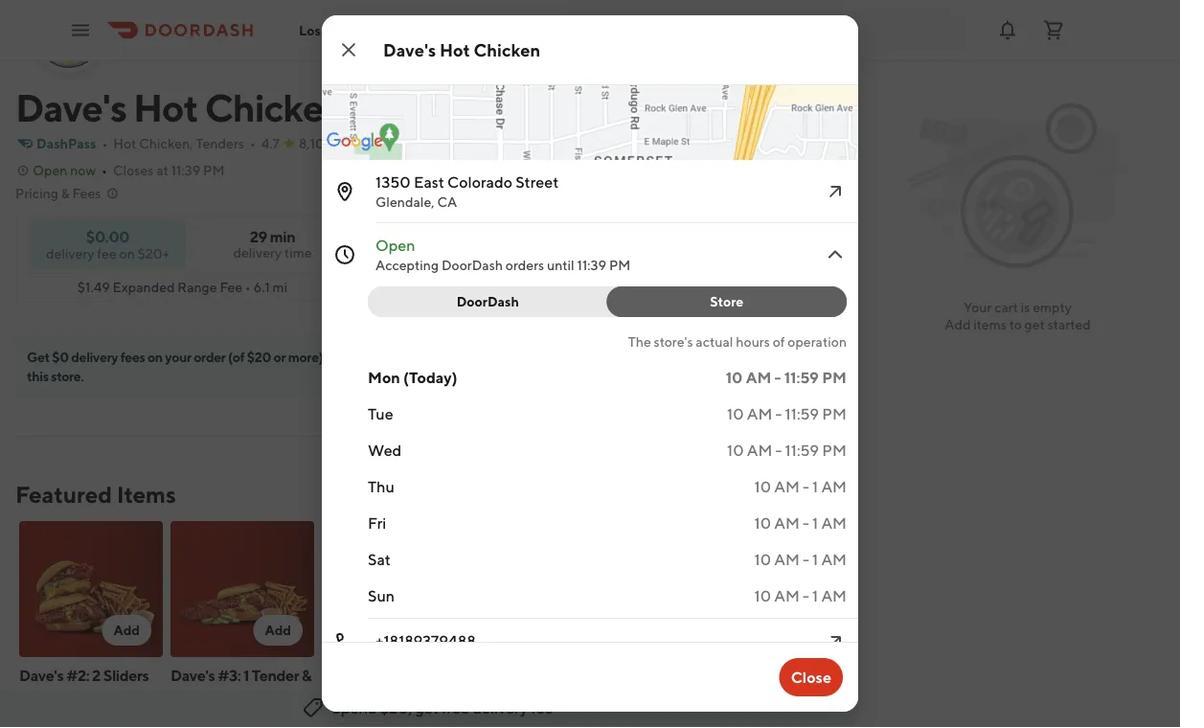 Task type: describe. For each thing, give the bounding box(es) containing it.
hot inside "hot box - sliders $71.49"
[[776, 666, 802, 684]]

on inside $0.00 delivery fee on $20+
[[119, 245, 135, 261]]

min
[[270, 228, 295, 246]]

10 am - 1 am for sun
[[754, 587, 847, 605]]

sliders for hot box - sliders $71.49
[[842, 666, 888, 684]]

10 am - 11:59 pm for mon (today)
[[726, 368, 847, 387]]

fee inside $0.00 delivery fee on $20+
[[97, 245, 117, 261]]

dave's #3: 1 tender & 1 slider w/ fries image
[[171, 521, 314, 657]]

10 am - 11:59 pm for wed
[[727, 441, 847, 459]]

$0
[[52, 349, 69, 365]]

w/ for dave's #1:     2 tenders w/ fries
[[322, 687, 340, 706]]

11:59 for tue
[[785, 405, 819, 423]]

29 min delivery time
[[233, 228, 312, 261]]

this
[[27, 368, 49, 384]]

to
[[1009, 317, 1022, 332]]

dave's inside dave's #3: 1 tender & 1 slider w/ fries
[[171, 666, 215, 684]]

mon
[[368, 368, 400, 387]]

los angeles button
[[299, 22, 390, 38]]

w/ for dave's #2:     2 sliders w/ fries
[[19, 687, 38, 706]]

accepting
[[376, 257, 439, 273]]

10 am - 1 am for sat
[[754, 550, 847, 569]]

DoorDash button
[[368, 286, 619, 317]]

fee
[[220, 279, 243, 295]]

sat
[[368, 550, 391, 569]]

& inside pricing & fees button
[[61, 185, 70, 201]]

• right now
[[102, 162, 107, 178]]

$20
[[247, 349, 271, 365]]

info
[[802, 159, 828, 174]]

- for thu
[[803, 478, 809, 496]]

fries for dave's #2:     2 sliders w/ fries
[[40, 687, 73, 706]]

10 am - 11:59 pm for tue
[[727, 405, 847, 423]]

next button of carousel image
[[816, 487, 831, 502]]

is
[[1021, 299, 1030, 315]]

- for wed
[[775, 441, 782, 459]]

$71.49
[[776, 691, 815, 707]]

- for sun
[[803, 587, 809, 605]]

sliders for dave's #2:     2 sliders w/ fries
[[103, 666, 149, 684]]

$1.49
[[77, 279, 110, 295]]

29
[[250, 228, 267, 246]]

spend $20, get free delivery fee
[[332, 699, 553, 717]]

free
[[442, 699, 469, 717]]

$$
[[454, 136, 470, 151]]

get $0 delivery fees on your order (of $20 or more) from this store.
[[27, 349, 354, 384]]

sun
[[368, 587, 395, 605]]

1350
[[376, 173, 411, 191]]

dave's inside dave's #2:     2 sliders w/ fries
[[19, 666, 64, 684]]

add button for tenders
[[405, 615, 454, 646]]

dave's #1:     2 tenders w/ fries
[[322, 666, 457, 706]]

pricing & fees
[[15, 185, 101, 201]]

tue
[[368, 405, 393, 423]]

angeles
[[324, 22, 374, 38]]

• closes at 11:39 pm
[[102, 162, 225, 178]]

more info button
[[736, 151, 839, 182]]

order
[[194, 349, 226, 365]]

glendale,
[[376, 194, 435, 210]]

pm for tue
[[822, 405, 847, 423]]

dashpass •
[[36, 136, 108, 151]]

add button for sliders
[[102, 615, 151, 646]]

dave's #1:     2 tenders w/ fries image
[[322, 521, 466, 657]]

the store's actual hours of operation
[[628, 334, 847, 350]]

tenders inside the dave's #1:     2 tenders w/ fries
[[403, 666, 457, 684]]

map region
[[116, 0, 1097, 262]]

0 horizontal spatial 6.1
[[254, 279, 270, 295]]

items
[[974, 317, 1007, 332]]

delivery inside get $0 delivery fees on your order (of $20 or more) from this store.
[[71, 349, 118, 365]]

• right the dashpass
[[102, 136, 108, 151]]

(of
[[228, 349, 245, 365]]

10 am - 1 am for thu
[[754, 478, 847, 496]]

store.
[[51, 368, 84, 384]]

$0.00 delivery fee on $20+
[[46, 227, 170, 261]]

at
[[156, 162, 168, 178]]

hot box - sliders $71.49
[[776, 666, 888, 707]]

close dave's hot chicken image
[[337, 38, 360, 61]]

actual
[[696, 334, 733, 350]]

store
[[710, 294, 744, 309]]

dashpass
[[36, 136, 96, 151]]

add button for tender
[[253, 615, 303, 646]]

(today)
[[403, 368, 457, 387]]

add inside your cart is empty add items to get started
[[945, 317, 971, 332]]

dave's hot chicken dialog
[[116, 0, 1097, 712]]

10 for tue
[[727, 405, 744, 423]]

hot chicken, tenders
[[113, 136, 244, 151]]

tender
[[252, 666, 299, 684]]

or
[[273, 349, 286, 365]]

operation
[[788, 334, 847, 350]]

group order
[[545, 248, 625, 264]]

colorado
[[447, 173, 512, 191]]

open accepting doordash orders until 11:39 pm
[[376, 236, 631, 273]]

chicken,
[[139, 136, 193, 151]]

dave's #2:     2 sliders w/ fries
[[19, 666, 149, 706]]

dave's #2:     2 sliders w/ fries image
[[19, 521, 163, 657]]

1 for sun
[[812, 587, 818, 605]]

1 vertical spatial mi
[[273, 279, 288, 295]]

dave's dash #2 w/drink image
[[625, 521, 768, 657]]

1 vertical spatial fee
[[531, 699, 553, 717]]

started
[[1048, 317, 1091, 332]]

10 for sun
[[754, 587, 771, 605]]

delivery inside $0.00 delivery fee on $20+
[[46, 245, 94, 261]]

11:39 inside open accepting doordash orders until 11:39 pm
[[577, 257, 606, 273]]

click item image for orders
[[824, 243, 847, 266]]

- inside "hot box - sliders $71.49"
[[833, 666, 840, 684]]

more)
[[288, 349, 323, 365]]

w/ inside dave's #3: 1 tender & 1 slider w/ fries
[[221, 687, 239, 706]]

until
[[547, 257, 575, 273]]

add for dave's #1:     2 tenders w/ fries
[[416, 622, 443, 638]]

8,100+
[[299, 136, 341, 151]]

1 for fri
[[812, 514, 818, 532]]

featured items heading
[[15, 479, 176, 510]]

thu
[[368, 478, 395, 496]]

dave's #4: 1 slider with fries image
[[473, 521, 617, 657]]

box
[[805, 666, 831, 684]]

10 for sat
[[754, 550, 771, 569]]

items
[[117, 480, 176, 508]]

featured items
[[15, 480, 176, 508]]

open menu image
[[69, 19, 92, 42]]



Task type: vqa. For each thing, say whether or not it's contained in the screenshot.


Task type: locate. For each thing, give the bounding box(es) containing it.
0 horizontal spatial fries
[[40, 687, 73, 706]]

1 vertical spatial on
[[147, 349, 163, 365]]

2 for #1:
[[392, 666, 400, 684]]

1 sliders from the left
[[103, 666, 149, 684]]

get inside your cart is empty add items to get started
[[1025, 317, 1045, 332]]

hours
[[736, 334, 770, 350]]

0 horizontal spatial 2
[[92, 666, 101, 684]]

& inside dave's #3: 1 tender & 1 slider w/ fries
[[302, 666, 311, 684]]

closes
[[113, 162, 154, 178]]

dave's hot chicken image
[[33, 0, 105, 71]]

•
[[102, 136, 108, 151], [250, 136, 256, 151], [391, 136, 397, 151], [442, 136, 448, 151], [102, 162, 107, 178], [245, 279, 251, 295]]

2 horizontal spatial add button
[[405, 615, 454, 646]]

1 for sat
[[812, 550, 818, 569]]

6.1 mi • $$
[[403, 136, 470, 151]]

2 vertical spatial 11:59
[[785, 441, 819, 459]]

0 horizontal spatial get
[[415, 699, 439, 717]]

los angeles
[[299, 22, 374, 38]]

add for dave's #2:     2 sliders w/ fries
[[113, 622, 140, 638]]

2 horizontal spatial fries
[[343, 687, 376, 706]]

dave's inside the dave's #1:     2 tenders w/ fries
[[322, 666, 366, 684]]

1 w/ from the left
[[19, 687, 38, 706]]

10 for fri
[[754, 514, 771, 532]]

1 for thu
[[812, 478, 818, 496]]

0 vertical spatial 11:59
[[784, 368, 819, 387]]

0 vertical spatial &
[[61, 185, 70, 201]]

w/ inside dave's #2:     2 sliders w/ fries
[[19, 687, 38, 706]]

w/
[[19, 687, 38, 706], [221, 687, 239, 706], [322, 687, 340, 706]]

10 am - 1 am for fri
[[754, 514, 847, 532]]

• right ratings in the left of the page
[[391, 136, 397, 151]]

the
[[628, 334, 651, 350]]

#2:
[[66, 666, 89, 684]]

powered by google image
[[327, 132, 383, 151]]

notification bell image
[[996, 19, 1019, 42]]

1 vertical spatial 11:59
[[785, 405, 819, 423]]

delivery inside 29 min delivery time
[[233, 245, 282, 261]]

hour options option group
[[368, 286, 847, 317]]

2 click item image from the top
[[824, 243, 847, 266]]

3 click item image from the top
[[824, 630, 847, 653]]

0 horizontal spatial sliders
[[103, 666, 149, 684]]

1 horizontal spatial on
[[147, 349, 163, 365]]

11:39 right at at the top left of the page
[[171, 162, 200, 178]]

1 vertical spatial doordash
[[457, 294, 519, 309]]

0 horizontal spatial mi
[[273, 279, 288, 295]]

delivery
[[233, 245, 282, 261], [46, 245, 94, 261], [71, 349, 118, 365], [472, 699, 528, 717]]

click item image for street
[[824, 180, 847, 203]]

doordash inside open accepting doordash orders until 11:39 pm
[[441, 257, 503, 273]]

0 vertical spatial click item image
[[824, 180, 847, 203]]

click item image down info
[[824, 180, 847, 203]]

1 vertical spatial 11:39
[[577, 257, 606, 273]]

open inside open accepting doordash orders until 11:39 pm
[[376, 236, 415, 254]]

1 horizontal spatial fee
[[531, 699, 553, 717]]

0 horizontal spatial on
[[119, 245, 135, 261]]

2 inside the dave's #1:     2 tenders w/ fries
[[392, 666, 400, 684]]

your cart is empty add items to get started
[[945, 299, 1091, 332]]

fee right the free
[[531, 699, 553, 717]]

None radio
[[738, 237, 839, 275]]

click item image
[[824, 180, 847, 203], [824, 243, 847, 266], [824, 630, 847, 653]]

0 vertical spatial get
[[1025, 317, 1045, 332]]

11:59 for wed
[[785, 441, 819, 459]]

& left fees
[[61, 185, 70, 201]]

doordash
[[441, 257, 503, 273], [457, 294, 519, 309]]

2 for #2:
[[92, 666, 101, 684]]

fees
[[72, 185, 101, 201]]

1 horizontal spatial w/
[[221, 687, 239, 706]]

w/ inside the dave's #1:     2 tenders w/ fries
[[322, 687, 340, 706]]

add button up 'tender'
[[253, 615, 303, 646]]

1 vertical spatial tenders
[[403, 666, 457, 684]]

fries for dave's #1:     2 tenders w/ fries
[[343, 687, 376, 706]]

fees
[[120, 349, 145, 365]]

on left $20+
[[119, 245, 135, 261]]

3 10 am - 1 am from the top
[[754, 550, 847, 569]]

close
[[791, 668, 831, 686]]

add for dave's #3: 1 tender & 1 slider w/ fries
[[265, 622, 291, 638]]

#3:
[[218, 666, 241, 684]]

2 w/ from the left
[[221, 687, 239, 706]]

on right fees
[[147, 349, 163, 365]]

10 for wed
[[727, 441, 744, 459]]

2 add button from the left
[[253, 615, 303, 646]]

- for sat
[[803, 550, 809, 569]]

group
[[545, 248, 585, 264]]

0 vertical spatial 11:39
[[171, 162, 200, 178]]

0 vertical spatial on
[[119, 245, 135, 261]]

1 horizontal spatial sliders
[[842, 666, 888, 684]]

$0.00
[[86, 227, 130, 245]]

spend
[[332, 699, 377, 717]]

1 vertical spatial get
[[415, 699, 439, 717]]

orders
[[506, 257, 544, 273]]

0 horizontal spatial 11:39
[[171, 162, 200, 178]]

mi down time on the left of page
[[273, 279, 288, 295]]

pm for wed
[[822, 441, 847, 459]]

add up 'tender'
[[265, 622, 291, 638]]

1 10 am - 1 am from the top
[[754, 478, 847, 496]]

#1:
[[369, 666, 389, 684]]

save button
[[417, 237, 497, 275]]

sliders right 'box'
[[842, 666, 888, 684]]

time
[[284, 245, 312, 261]]

pricing
[[15, 185, 58, 201]]

more
[[767, 159, 800, 174]]

0 horizontal spatial open
[[33, 162, 67, 178]]

of
[[773, 334, 785, 350]]

1 horizontal spatial add button
[[253, 615, 303, 646]]

get
[[27, 349, 50, 365]]

get right to
[[1025, 317, 1045, 332]]

0 items, open order cart image
[[1042, 19, 1065, 42]]

2 inside dave's #2:     2 sliders w/ fries
[[92, 666, 101, 684]]

-
[[775, 368, 781, 387], [775, 405, 782, 423], [775, 441, 782, 459], [803, 478, 809, 496], [803, 514, 809, 532], [803, 550, 809, 569], [803, 587, 809, 605], [833, 666, 840, 684]]

1 fries from the left
[[40, 687, 73, 706]]

1 horizontal spatial &
[[302, 666, 311, 684]]

chicken
[[474, 39, 540, 60], [564, 70, 616, 86], [564, 70, 616, 86], [205, 84, 345, 130]]

11:39
[[171, 162, 200, 178], [577, 257, 606, 273]]

2 right #2:
[[92, 666, 101, 684]]

0 horizontal spatial &
[[61, 185, 70, 201]]

1 horizontal spatial tenders
[[403, 666, 457, 684]]

open
[[33, 162, 67, 178], [376, 236, 415, 254]]

fries down 'tender'
[[242, 687, 275, 706]]

6.1 up 1350
[[403, 136, 419, 151]]

$20+
[[138, 245, 170, 261]]

1 vertical spatial 10 am - 11:59 pm
[[727, 405, 847, 423]]

sliders inside "hot box - sliders $71.49"
[[842, 666, 888, 684]]

- for mon (today)
[[775, 368, 781, 387]]

mi left $$
[[422, 136, 437, 151]]

dave's #3: 1 tender & 1 slider w/ fries
[[171, 666, 311, 706]]

delivery right the free
[[472, 699, 528, 717]]

1 horizontal spatial mi
[[422, 136, 437, 151]]

1
[[812, 478, 818, 496], [812, 514, 818, 532], [812, 550, 818, 569], [812, 587, 818, 605], [243, 666, 249, 684], [171, 687, 176, 706]]

2 fries from the left
[[242, 687, 275, 706]]

pm inside open accepting doordash orders until 11:39 pm
[[609, 257, 631, 273]]

add up dave's #2:     2 sliders w/ fries
[[113, 622, 140, 638]]

click item image up operation
[[824, 243, 847, 266]]

doordash down the save
[[457, 294, 519, 309]]

1 vertical spatial 6.1
[[254, 279, 270, 295]]

your
[[964, 299, 992, 315]]

Store button
[[607, 286, 847, 317]]

0 vertical spatial 6.1
[[403, 136, 419, 151]]

delivery up store.
[[71, 349, 118, 365]]

sliders
[[103, 666, 149, 684], [842, 666, 888, 684]]

sliders inside dave's #2:     2 sliders w/ fries
[[103, 666, 149, 684]]

3 w/ from the left
[[322, 687, 340, 706]]

- for fri
[[803, 514, 809, 532]]

get left the free
[[415, 699, 439, 717]]

save
[[456, 248, 486, 264]]

1 horizontal spatial fries
[[242, 687, 275, 706]]

1 2 from the left
[[92, 666, 101, 684]]

open for open now
[[33, 162, 67, 178]]

1 horizontal spatial get
[[1025, 317, 1045, 332]]

doordash inside "button"
[[457, 294, 519, 309]]

- for tue
[[775, 405, 782, 423]]

fries inside dave's #3: 1 tender & 1 slider w/ fries
[[242, 687, 275, 706]]

$1.49 expanded range fee • 6.1 mi
[[77, 279, 288, 295]]

0 vertical spatial open
[[33, 162, 67, 178]]

2 sliders from the left
[[842, 666, 888, 684]]

from
[[326, 349, 354, 365]]

mon (today)
[[368, 368, 457, 387]]

3 fries from the left
[[343, 687, 376, 706]]

close button
[[779, 658, 843, 696]]

$20,
[[380, 699, 412, 717]]

2 2 from the left
[[392, 666, 400, 684]]

fries down #2:
[[40, 687, 73, 706]]

1350 east colorado street glendale, ca
[[376, 173, 559, 210]]

pm for mon (today)
[[822, 368, 847, 387]]

empty
[[1033, 299, 1072, 315]]

previous button of carousel image
[[778, 487, 793, 502]]

open now
[[33, 162, 96, 178]]

1 horizontal spatial 6.1
[[403, 136, 419, 151]]

pm
[[203, 162, 225, 178], [609, 257, 631, 273], [822, 368, 847, 387], [822, 405, 847, 423], [822, 441, 847, 459]]

add button up dave's #2:     2 sliders w/ fries
[[102, 615, 151, 646]]

more info
[[767, 159, 828, 174]]

6.1
[[403, 136, 419, 151], [254, 279, 270, 295]]

0 horizontal spatial add button
[[102, 615, 151, 646]]

expanded
[[113, 279, 175, 295]]

1 click item image from the top
[[824, 180, 847, 203]]

cart
[[994, 299, 1018, 315]]

1 horizontal spatial open
[[376, 236, 415, 254]]

open up pricing & fees at the left top of page
[[33, 162, 67, 178]]

11:59 for mon (today)
[[784, 368, 819, 387]]

fries inside the dave's #1:     2 tenders w/ fries
[[343, 687, 376, 706]]

11:39 right until on the top left of page
[[577, 257, 606, 273]]

store's
[[654, 334, 693, 350]]

4 10 am - 1 am from the top
[[754, 587, 847, 605]]

0 vertical spatial tenders
[[196, 136, 244, 151]]

2
[[92, 666, 101, 684], [392, 666, 400, 684]]

3 add button from the left
[[405, 615, 454, 646]]

add button up the dave's #1:     2 tenders w/ fries
[[405, 615, 454, 646]]

• left 4.7
[[250, 136, 256, 151]]

2 right #1:
[[392, 666, 400, 684]]

order
[[588, 248, 625, 264]]

fee up $1.49
[[97, 245, 117, 261]]

1 horizontal spatial 2
[[392, 666, 400, 684]]

8,100+ ratings •
[[299, 136, 397, 151]]

tenders left 4.7
[[196, 136, 244, 151]]

slider
[[179, 687, 218, 706]]

2 10 am - 1 am from the top
[[754, 514, 847, 532]]

0 vertical spatial mi
[[422, 136, 437, 151]]

fries down #1:
[[343, 687, 376, 706]]

street
[[516, 173, 559, 191]]

east
[[414, 173, 444, 191]]

0 vertical spatial fee
[[97, 245, 117, 261]]

sliders right #2:
[[103, 666, 149, 684]]

2 vertical spatial click item image
[[824, 630, 847, 653]]

on
[[119, 245, 135, 261], [147, 349, 163, 365]]

0 horizontal spatial fee
[[97, 245, 117, 261]]

group order button
[[512, 237, 637, 275]]

& right 'tender'
[[302, 666, 311, 684]]

10 for thu
[[754, 478, 771, 496]]

ratings
[[344, 136, 386, 151]]

doordash up doordash "button"
[[441, 257, 503, 273]]

0 horizontal spatial w/
[[19, 687, 38, 706]]

1 vertical spatial &
[[302, 666, 311, 684]]

&
[[61, 185, 70, 201], [302, 666, 311, 684]]

delivery up $1.49
[[46, 245, 94, 261]]

1 horizontal spatial 11:39
[[577, 257, 606, 273]]

open up accepting
[[376, 236, 415, 254]]

1 vertical spatial open
[[376, 236, 415, 254]]

1 add button from the left
[[102, 615, 151, 646]]

6.1 right 'fee' in the left top of the page
[[254, 279, 270, 295]]

los
[[299, 22, 321, 38]]

add up the dave's #1:     2 tenders w/ fries
[[416, 622, 443, 638]]

add down your
[[945, 317, 971, 332]]

open for open accepting doordash orders until 11:39 pm
[[376, 236, 415, 254]]

0 vertical spatial doordash
[[441, 257, 503, 273]]

• right 'fee' in the left top of the page
[[245, 279, 251, 295]]

on inside get $0 delivery fees on your order (of $20 or more) from this store.
[[147, 349, 163, 365]]

click item image up 'box'
[[824, 630, 847, 653]]

fries inside dave's #2:     2 sliders w/ fries
[[40, 687, 73, 706]]

2 vertical spatial 10 am - 11:59 pm
[[727, 441, 847, 459]]

wed
[[368, 441, 402, 459]]

• left $$
[[442, 136, 448, 151]]

10 for mon (today)
[[726, 368, 743, 387]]

mi
[[422, 136, 437, 151], [273, 279, 288, 295]]

1 vertical spatial click item image
[[824, 243, 847, 266]]

+18189379488
[[376, 632, 476, 650]]

0 vertical spatial 10 am - 11:59 pm
[[726, 368, 847, 387]]

featured
[[15, 480, 112, 508]]

range
[[178, 279, 217, 295]]

0 horizontal spatial tenders
[[196, 136, 244, 151]]

fee
[[97, 245, 117, 261], [531, 699, 553, 717]]

tenders down +18189379488
[[403, 666, 457, 684]]

delivery left time on the left of page
[[233, 245, 282, 261]]

get
[[1025, 317, 1045, 332], [415, 699, 439, 717]]

10
[[726, 368, 743, 387], [727, 405, 744, 423], [727, 441, 744, 459], [754, 478, 771, 496], [754, 514, 771, 532], [754, 550, 771, 569], [754, 587, 771, 605]]

2 horizontal spatial w/
[[322, 687, 340, 706]]

your
[[165, 349, 191, 365]]



